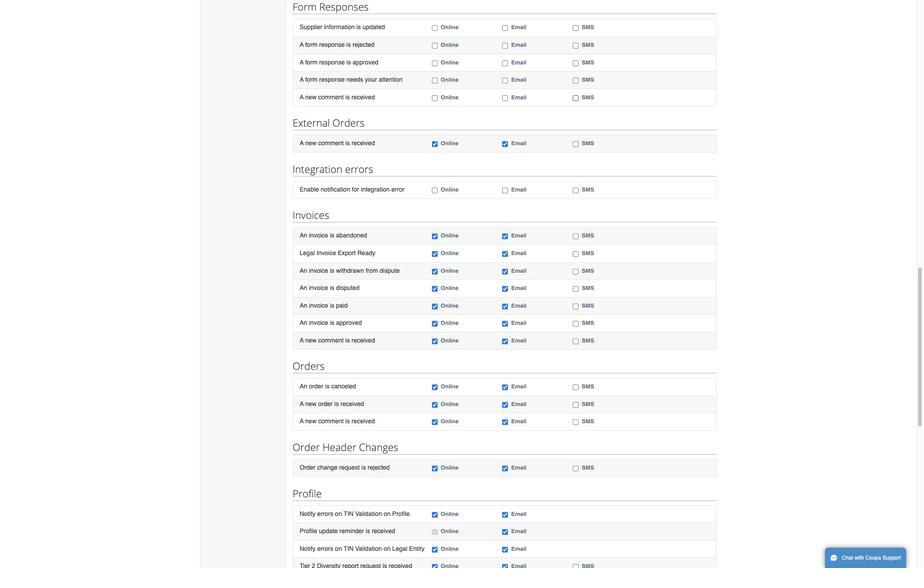 Task type: locate. For each thing, give the bounding box(es) containing it.
tin for profile
[[344, 511, 354, 518]]

reminder
[[340, 528, 364, 535]]

response for approved
[[319, 59, 345, 66]]

5 invoice from the top
[[309, 320, 328, 327]]

tin down profile update reminder is received
[[344, 546, 354, 553]]

1 an from the top
[[300, 232, 307, 239]]

on up notify errors on tin validation on legal entity
[[384, 511, 391, 518]]

16 online from the top
[[441, 401, 459, 408]]

1 response from the top
[[319, 41, 345, 48]]

11 email from the top
[[512, 285, 527, 292]]

invoice
[[317, 250, 336, 257]]

2 comment from the top
[[318, 140, 344, 147]]

errors down update
[[317, 546, 334, 553]]

is right reminder
[[366, 528, 370, 535]]

is left the updated
[[357, 24, 361, 31]]

comment
[[318, 94, 344, 101], [318, 140, 344, 147], [318, 337, 344, 344], [318, 418, 344, 425]]

0 horizontal spatial orders
[[293, 359, 325, 374]]

0 vertical spatial profile
[[293, 487, 322, 501]]

response down a form response is rejected
[[319, 59, 345, 66]]

validation
[[355, 511, 382, 518], [355, 546, 382, 553]]

notify errors on tin validation on legal entity
[[300, 546, 425, 553]]

10 sms from the top
[[582, 268, 595, 274]]

an invoice is disputed
[[300, 285, 360, 292]]

orders
[[333, 116, 365, 130], [293, 359, 325, 374]]

order down 'an order is canceled'
[[318, 401, 333, 408]]

3 invoice from the top
[[309, 285, 328, 292]]

invoice down invoice
[[309, 267, 328, 274]]

form down a form response is rejected
[[305, 59, 318, 66]]

an up an invoice is disputed on the bottom left
[[300, 267, 307, 274]]

profile update reminder is received
[[300, 528, 395, 535]]

1 email from the top
[[512, 24, 527, 31]]

form down a form response is approved
[[305, 76, 318, 83]]

4 invoice from the top
[[309, 302, 328, 309]]

2 vertical spatial response
[[319, 76, 345, 83]]

a new comment is received down external orders
[[300, 140, 375, 147]]

1 notify from the top
[[300, 511, 316, 518]]

canceled
[[331, 383, 356, 390]]

1 vertical spatial errors
[[317, 511, 334, 518]]

0 vertical spatial notify
[[300, 511, 316, 518]]

1 horizontal spatial orders
[[333, 116, 365, 130]]

1 vertical spatial rejected
[[368, 464, 390, 472]]

disputed
[[336, 285, 360, 292]]

a new comment is received down a form response needs your attention
[[300, 94, 375, 101]]

2 response from the top
[[319, 59, 345, 66]]

received down an invoice is approved
[[352, 337, 375, 344]]

an down 'invoices'
[[300, 232, 307, 239]]

tin
[[344, 511, 354, 518], [344, 546, 354, 553]]

order up change
[[293, 441, 320, 455]]

0 vertical spatial response
[[319, 41, 345, 48]]

notify up profile update reminder is received
[[300, 511, 316, 518]]

sms
[[582, 24, 595, 31], [582, 42, 595, 48], [582, 59, 595, 66], [582, 77, 595, 83], [582, 94, 595, 101], [582, 140, 595, 147], [582, 186, 595, 193], [582, 233, 595, 239], [582, 250, 595, 257], [582, 268, 595, 274], [582, 285, 595, 292], [582, 303, 595, 309], [582, 320, 595, 327], [582, 338, 595, 344], [582, 384, 595, 390], [582, 401, 595, 408], [582, 419, 595, 425], [582, 465, 595, 472]]

validation down reminder
[[355, 546, 382, 553]]

received
[[352, 94, 375, 101], [352, 140, 375, 147], [352, 337, 375, 344], [341, 401, 364, 408], [352, 418, 375, 425], [372, 528, 395, 535]]

legal invoice export ready
[[300, 250, 375, 257]]

approved down paid
[[336, 320, 362, 327]]

with
[[855, 555, 864, 562]]

legal
[[300, 250, 315, 257], [392, 546, 408, 553]]

21 online from the top
[[441, 546, 459, 553]]

invoice for paid
[[309, 302, 328, 309]]

tin up profile update reminder is received
[[344, 511, 354, 518]]

invoice down an invoice is disputed on the bottom left
[[309, 302, 328, 309]]

received up integration errors in the left of the page
[[352, 140, 375, 147]]

7 a from the top
[[300, 401, 304, 408]]

notify
[[300, 511, 316, 518], [300, 546, 316, 553]]

for
[[352, 186, 359, 193]]

a form response needs your attention
[[300, 76, 403, 83]]

legal left invoice
[[300, 250, 315, 257]]

1 horizontal spatial legal
[[392, 546, 408, 553]]

an for an invoice is disputed
[[300, 285, 307, 292]]

2 vertical spatial errors
[[317, 546, 334, 553]]

1 form from the top
[[305, 41, 318, 48]]

invoice down 'an invoice is paid'
[[309, 320, 328, 327]]

is up an invoice is disputed on the bottom left
[[330, 267, 335, 274]]

invoice up 'an invoice is paid'
[[309, 285, 328, 292]]

comment up external orders
[[318, 94, 344, 101]]

1 vertical spatial orders
[[293, 359, 325, 374]]

1 vertical spatial profile
[[392, 511, 410, 518]]

12 sms from the top
[[582, 303, 595, 309]]

email
[[512, 24, 527, 31], [512, 42, 527, 48], [512, 59, 527, 66], [512, 77, 527, 83], [512, 94, 527, 101], [512, 140, 527, 147], [512, 186, 527, 193], [512, 233, 527, 239], [512, 250, 527, 257], [512, 268, 527, 274], [512, 285, 527, 292], [512, 303, 527, 309], [512, 320, 527, 327], [512, 338, 527, 344], [512, 384, 527, 390], [512, 401, 527, 408], [512, 419, 527, 425], [512, 465, 527, 472], [512, 511, 527, 518], [512, 529, 527, 535], [512, 546, 527, 553]]

an down 'an invoice is paid'
[[300, 320, 307, 327]]

on down profile update reminder is received
[[335, 546, 342, 553]]

3 form from the top
[[305, 76, 318, 83]]

validation up reminder
[[355, 511, 382, 518]]

a new comment is received
[[300, 94, 375, 101], [300, 140, 375, 147], [300, 337, 375, 344], [300, 418, 375, 425]]

form
[[305, 41, 318, 48], [305, 59, 318, 66], [305, 76, 318, 83]]

rejected for a form response is rejected
[[353, 41, 375, 48]]

invoice
[[309, 232, 328, 239], [309, 267, 328, 274], [309, 285, 328, 292], [309, 302, 328, 309], [309, 320, 328, 327]]

coupa
[[866, 555, 882, 562]]

1 vertical spatial order
[[300, 464, 316, 472]]

1 vertical spatial notify
[[300, 546, 316, 553]]

is down a form response needs your attention
[[346, 94, 350, 101]]

12 online from the top
[[441, 303, 459, 309]]

rejected
[[353, 41, 375, 48], [368, 464, 390, 472]]

errors up update
[[317, 511, 334, 518]]

1 vertical spatial form
[[305, 59, 318, 66]]

an invoice is withdrawn from dispute
[[300, 267, 400, 274]]

ready
[[358, 250, 375, 257]]

new
[[305, 94, 317, 101], [305, 140, 317, 147], [305, 337, 317, 344], [305, 401, 317, 408], [305, 418, 317, 425]]

order change request is rejected
[[300, 464, 390, 472]]

is right request
[[362, 464, 366, 472]]

15 email from the top
[[512, 384, 527, 390]]

order left change
[[300, 464, 316, 472]]

new up external
[[305, 94, 317, 101]]

external
[[293, 116, 330, 130]]

received down your
[[352, 94, 375, 101]]

0 horizontal spatial legal
[[300, 250, 315, 257]]

information
[[324, 24, 355, 31]]

integration
[[361, 186, 390, 193]]

10 email from the top
[[512, 268, 527, 274]]

3 an from the top
[[300, 285, 307, 292]]

an down an invoice is disputed on the bottom left
[[300, 302, 307, 309]]

1 a from the top
[[300, 41, 304, 48]]

profile up the entity
[[392, 511, 410, 518]]

order
[[293, 441, 320, 455], [300, 464, 316, 472]]

2 vertical spatial form
[[305, 76, 318, 83]]

1 vertical spatial tin
[[344, 546, 354, 553]]

an up a new order is received
[[300, 383, 307, 390]]

order
[[309, 383, 324, 390], [318, 401, 333, 408]]

a
[[300, 41, 304, 48], [300, 59, 304, 66], [300, 76, 304, 83], [300, 94, 304, 101], [300, 140, 304, 147], [300, 337, 304, 344], [300, 401, 304, 408], [300, 418, 304, 425]]

profile left update
[[300, 528, 317, 535]]

errors for notify errors on tin validation on legal entity
[[317, 546, 334, 553]]

5 email from the top
[[512, 94, 527, 101]]

profile
[[293, 487, 322, 501], [392, 511, 410, 518], [300, 528, 317, 535]]

a new comment is received down an invoice is approved
[[300, 337, 375, 344]]

6 online from the top
[[441, 140, 459, 147]]

is
[[357, 24, 361, 31], [347, 41, 351, 48], [347, 59, 351, 66], [346, 94, 350, 101], [346, 140, 350, 147], [330, 232, 335, 239], [330, 267, 335, 274], [330, 285, 335, 292], [330, 302, 335, 309], [330, 320, 335, 327], [346, 337, 350, 344], [325, 383, 330, 390], [335, 401, 339, 408], [346, 418, 350, 425], [362, 464, 366, 472], [366, 528, 370, 535]]

4 an from the top
[[300, 302, 307, 309]]

2 tin from the top
[[344, 546, 354, 553]]

0 vertical spatial order
[[309, 383, 324, 390]]

a new comment is received down a new order is received
[[300, 418, 375, 425]]

on
[[335, 511, 342, 518], [384, 511, 391, 518], [335, 546, 342, 553], [384, 546, 391, 553]]

integration errors
[[293, 162, 373, 176]]

response up a form response is approved
[[319, 41, 345, 48]]

0 vertical spatial errors
[[345, 162, 373, 176]]

attention
[[379, 76, 403, 83]]

notify down profile update reminder is received
[[300, 546, 316, 553]]

an
[[300, 232, 307, 239], [300, 267, 307, 274], [300, 285, 307, 292], [300, 302, 307, 309], [300, 320, 307, 327], [300, 383, 307, 390]]

2 an from the top
[[300, 267, 307, 274]]

invoice up invoice
[[309, 232, 328, 239]]

9 email from the top
[[512, 250, 527, 257]]

12 email from the top
[[512, 303, 527, 309]]

2 validation from the top
[[355, 546, 382, 553]]

19 email from the top
[[512, 511, 527, 518]]

comment down an invoice is approved
[[318, 337, 344, 344]]

0 vertical spatial validation
[[355, 511, 382, 518]]

is down canceled
[[335, 401, 339, 408]]

0 vertical spatial legal
[[300, 250, 315, 257]]

from
[[366, 267, 378, 274]]

approved
[[353, 59, 379, 66], [336, 320, 362, 327]]

3 online from the top
[[441, 59, 459, 66]]

8 a from the top
[[300, 418, 304, 425]]

a form response is approved
[[300, 59, 379, 66]]

orders up 'an order is canceled'
[[293, 359, 325, 374]]

comment down external orders
[[318, 140, 344, 147]]

5 an from the top
[[300, 320, 307, 327]]

response
[[319, 41, 345, 48], [319, 59, 345, 66], [319, 76, 345, 83]]

a new order is received
[[300, 401, 364, 408]]

2 invoice from the top
[[309, 267, 328, 274]]

supplier information is updated
[[300, 24, 385, 31]]

errors up for
[[345, 162, 373, 176]]

1 invoice from the top
[[309, 232, 328, 239]]

entity
[[409, 546, 425, 553]]

comment down a new order is received
[[318, 418, 344, 425]]

None checkbox
[[573, 25, 579, 31], [432, 43, 438, 49], [503, 43, 508, 49], [432, 60, 438, 66], [503, 60, 508, 66], [573, 60, 579, 66], [432, 78, 438, 84], [432, 95, 438, 101], [573, 95, 579, 101], [432, 142, 438, 147], [503, 188, 508, 193], [503, 251, 508, 257], [573, 251, 579, 257], [503, 269, 508, 275], [432, 286, 438, 292], [503, 286, 508, 292], [503, 304, 508, 310], [573, 304, 579, 310], [432, 321, 438, 327], [503, 321, 508, 327], [432, 339, 438, 345], [573, 339, 579, 345], [573, 385, 579, 391], [432, 403, 438, 408], [503, 420, 508, 426], [432, 466, 438, 472], [573, 466, 579, 472], [432, 512, 438, 518], [432, 530, 438, 536], [432, 547, 438, 553], [432, 565, 438, 569], [503, 565, 508, 569], [573, 25, 579, 31], [432, 43, 438, 49], [503, 43, 508, 49], [432, 60, 438, 66], [503, 60, 508, 66], [573, 60, 579, 66], [432, 78, 438, 84], [432, 95, 438, 101], [573, 95, 579, 101], [432, 142, 438, 147], [503, 188, 508, 193], [503, 251, 508, 257], [573, 251, 579, 257], [503, 269, 508, 275], [432, 286, 438, 292], [503, 286, 508, 292], [503, 304, 508, 310], [573, 304, 579, 310], [432, 321, 438, 327], [503, 321, 508, 327], [432, 339, 438, 345], [573, 339, 579, 345], [573, 385, 579, 391], [432, 403, 438, 408], [503, 420, 508, 426], [432, 466, 438, 472], [573, 466, 579, 472], [432, 512, 438, 518], [432, 530, 438, 536], [432, 547, 438, 553], [432, 565, 438, 569], [503, 565, 508, 569]]

notify for notify errors on tin validation on legal entity
[[300, 546, 316, 553]]

an order is canceled
[[300, 383, 356, 390]]

errors for integration errors
[[345, 162, 373, 176]]

response for your
[[319, 76, 345, 83]]

None checkbox
[[432, 25, 438, 31], [503, 25, 508, 31], [573, 43, 579, 49], [503, 78, 508, 84], [573, 78, 579, 84], [503, 95, 508, 101], [503, 142, 508, 147], [573, 142, 579, 147], [432, 188, 438, 193], [573, 188, 579, 193], [432, 234, 438, 240], [503, 234, 508, 240], [573, 234, 579, 240], [432, 251, 438, 257], [432, 269, 438, 275], [573, 269, 579, 275], [573, 286, 579, 292], [432, 304, 438, 310], [573, 321, 579, 327], [503, 339, 508, 345], [432, 385, 438, 391], [503, 385, 508, 391], [503, 403, 508, 408], [573, 403, 579, 408], [432, 420, 438, 426], [573, 420, 579, 426], [503, 466, 508, 472], [503, 512, 508, 518], [503, 530, 508, 536], [503, 547, 508, 553], [573, 565, 579, 569], [432, 25, 438, 31], [503, 25, 508, 31], [573, 43, 579, 49], [503, 78, 508, 84], [573, 78, 579, 84], [503, 95, 508, 101], [503, 142, 508, 147], [573, 142, 579, 147], [432, 188, 438, 193], [573, 188, 579, 193], [432, 234, 438, 240], [503, 234, 508, 240], [573, 234, 579, 240], [432, 251, 438, 257], [432, 269, 438, 275], [573, 269, 579, 275], [573, 286, 579, 292], [432, 304, 438, 310], [573, 321, 579, 327], [503, 339, 508, 345], [432, 385, 438, 391], [503, 385, 508, 391], [503, 403, 508, 408], [573, 403, 579, 408], [432, 420, 438, 426], [573, 420, 579, 426], [503, 466, 508, 472], [503, 512, 508, 518], [503, 530, 508, 536], [503, 547, 508, 553], [573, 565, 579, 569]]

2 email from the top
[[512, 42, 527, 48]]

invoice for abandoned
[[309, 232, 328, 239]]

1 vertical spatial response
[[319, 59, 345, 66]]

1 vertical spatial legal
[[392, 546, 408, 553]]

a form response is rejected
[[300, 41, 375, 48]]

7 sms from the top
[[582, 186, 595, 193]]

form down supplier on the top of the page
[[305, 41, 318, 48]]

error
[[392, 186, 405, 193]]

4 a new comment is received from the top
[[300, 418, 375, 425]]

form for a form response is rejected
[[305, 41, 318, 48]]

2 form from the top
[[305, 59, 318, 66]]

errors
[[345, 162, 373, 176], [317, 511, 334, 518], [317, 546, 334, 553]]

order up a new order is received
[[309, 383, 324, 390]]

rejected down changes
[[368, 464, 390, 472]]

enable
[[300, 186, 319, 193]]

9 sms from the top
[[582, 250, 595, 257]]

5 sms from the top
[[582, 94, 595, 101]]

an invoice is abandoned
[[300, 232, 367, 239]]

17 email from the top
[[512, 419, 527, 425]]

3 response from the top
[[319, 76, 345, 83]]

is left paid
[[330, 302, 335, 309]]

0 vertical spatial tin
[[344, 511, 354, 518]]

new down a new order is received
[[305, 418, 317, 425]]

4 sms from the top
[[582, 77, 595, 83]]

4 email from the top
[[512, 77, 527, 83]]

2 vertical spatial profile
[[300, 528, 317, 535]]

new down 'an order is canceled'
[[305, 401, 317, 408]]

0 vertical spatial form
[[305, 41, 318, 48]]

0 vertical spatial rejected
[[353, 41, 375, 48]]

legal left the entity
[[392, 546, 408, 553]]

update
[[319, 528, 338, 535]]

dispute
[[380, 267, 400, 274]]

is down a new order is received
[[346, 418, 350, 425]]

an up 'an invoice is paid'
[[300, 285, 307, 292]]

form for a form response needs your attention
[[305, 76, 318, 83]]

supplier
[[300, 24, 323, 31]]

13 online from the top
[[441, 320, 459, 327]]

3 a from the top
[[300, 76, 304, 83]]

17 sms from the top
[[582, 419, 595, 425]]

profile down change
[[293, 487, 322, 501]]

form for a form response is approved
[[305, 59, 318, 66]]

response down a form response is approved
[[319, 76, 345, 83]]

abandoned
[[336, 232, 367, 239]]

approved up your
[[353, 59, 379, 66]]

0 vertical spatial order
[[293, 441, 320, 455]]

rejected down the updated
[[353, 41, 375, 48]]

1 vertical spatial validation
[[355, 546, 382, 553]]

18 sms from the top
[[582, 465, 595, 472]]

1 tin from the top
[[344, 511, 354, 518]]

chat with coupa support button
[[825, 548, 907, 569]]

orders right external
[[333, 116, 365, 130]]

new down external
[[305, 140, 317, 147]]

online
[[441, 24, 459, 31], [441, 42, 459, 48], [441, 59, 459, 66], [441, 77, 459, 83], [441, 94, 459, 101], [441, 140, 459, 147], [441, 186, 459, 193], [441, 233, 459, 239], [441, 250, 459, 257], [441, 268, 459, 274], [441, 285, 459, 292], [441, 303, 459, 309], [441, 320, 459, 327], [441, 338, 459, 344], [441, 384, 459, 390], [441, 401, 459, 408], [441, 419, 459, 425], [441, 465, 459, 472], [441, 511, 459, 518], [441, 529, 459, 535], [441, 546, 459, 553]]

6 an from the top
[[300, 383, 307, 390]]

2 notify from the top
[[300, 546, 316, 553]]

new down an invoice is approved
[[305, 337, 317, 344]]

9 online from the top
[[441, 250, 459, 257]]



Task type: describe. For each thing, give the bounding box(es) containing it.
an for an order is canceled
[[300, 383, 307, 390]]

your
[[365, 76, 377, 83]]

changes
[[359, 441, 399, 455]]

14 email from the top
[[512, 338, 527, 344]]

2 a from the top
[[300, 59, 304, 66]]

1 vertical spatial approved
[[336, 320, 362, 327]]

8 online from the top
[[441, 233, 459, 239]]

21 email from the top
[[512, 546, 527, 553]]

validation for legal
[[355, 546, 382, 553]]

external orders
[[293, 116, 365, 130]]

17 online from the top
[[441, 419, 459, 425]]

2 sms from the top
[[582, 42, 595, 48]]

order for order header changes
[[293, 441, 320, 455]]

is up a form response needs your attention
[[347, 59, 351, 66]]

an for an invoice is withdrawn from dispute
[[300, 267, 307, 274]]

2 new from the top
[[305, 140, 317, 147]]

14 online from the top
[[441, 338, 459, 344]]

change
[[317, 464, 338, 472]]

notification
[[321, 186, 350, 193]]

support
[[883, 555, 902, 562]]

validation for profile
[[355, 511, 382, 518]]

6 email from the top
[[512, 140, 527, 147]]

enable notification for integration error
[[300, 186, 405, 193]]

16 email from the top
[[512, 401, 527, 408]]

invoice for disputed
[[309, 285, 328, 292]]

updated
[[363, 24, 385, 31]]

an for an invoice is abandoned
[[300, 232, 307, 239]]

1 sms from the top
[[582, 24, 595, 31]]

13 sms from the top
[[582, 320, 595, 327]]

7 email from the top
[[512, 186, 527, 193]]

8 email from the top
[[512, 233, 527, 239]]

11 sms from the top
[[582, 285, 595, 292]]

chat with coupa support
[[842, 555, 902, 562]]

1 new from the top
[[305, 94, 317, 101]]

is down 'an invoice is paid'
[[330, 320, 335, 327]]

is down external orders
[[346, 140, 350, 147]]

7 online from the top
[[441, 186, 459, 193]]

response for rejected
[[319, 41, 345, 48]]

5 online from the top
[[441, 94, 459, 101]]

4 a from the top
[[300, 94, 304, 101]]

8 sms from the top
[[582, 233, 595, 239]]

15 online from the top
[[441, 384, 459, 390]]

rejected for order change request is rejected
[[368, 464, 390, 472]]

invoice for approved
[[309, 320, 328, 327]]

profile for profile
[[293, 487, 322, 501]]

5 a from the top
[[300, 140, 304, 147]]

integration
[[293, 162, 343, 176]]

export
[[338, 250, 356, 257]]

1 online from the top
[[441, 24, 459, 31]]

received up notify errors on tin validation on legal entity
[[372, 528, 395, 535]]

is left canceled
[[325, 383, 330, 390]]

order header changes
[[293, 441, 399, 455]]

on up profile update reminder is received
[[335, 511, 342, 518]]

invoices
[[293, 208, 329, 222]]

received up changes
[[352, 418, 375, 425]]

request
[[339, 464, 360, 472]]

order for order change request is rejected
[[300, 464, 316, 472]]

received down canceled
[[341, 401, 364, 408]]

notify for notify errors on tin validation on profile
[[300, 511, 316, 518]]

19 online from the top
[[441, 511, 459, 518]]

1 comment from the top
[[318, 94, 344, 101]]

3 new from the top
[[305, 337, 317, 344]]

1 a new comment is received from the top
[[300, 94, 375, 101]]

an invoice is paid
[[300, 302, 348, 309]]

0 vertical spatial orders
[[333, 116, 365, 130]]

is up legal invoice export ready
[[330, 232, 335, 239]]

invoice for withdrawn
[[309, 267, 328, 274]]

4 comment from the top
[[318, 418, 344, 425]]

4 online from the top
[[441, 77, 459, 83]]

10 online from the top
[[441, 268, 459, 274]]

errors for notify errors on tin validation on profile
[[317, 511, 334, 518]]

an for an invoice is approved
[[300, 320, 307, 327]]

4 new from the top
[[305, 401, 317, 408]]

profile for profile update reminder is received
[[300, 528, 317, 535]]

needs
[[347, 76, 363, 83]]

16 sms from the top
[[582, 401, 595, 408]]

14 sms from the top
[[582, 338, 595, 344]]

an for an invoice is paid
[[300, 302, 307, 309]]

withdrawn
[[336, 267, 364, 274]]

notify errors on tin validation on profile
[[300, 511, 410, 518]]

18 email from the top
[[512, 465, 527, 472]]

20 online from the top
[[441, 529, 459, 535]]

is down supplier information is updated
[[347, 41, 351, 48]]

0 vertical spatial approved
[[353, 59, 379, 66]]

2 a new comment is received from the top
[[300, 140, 375, 147]]

on left the entity
[[384, 546, 391, 553]]

6 sms from the top
[[582, 140, 595, 147]]

1 vertical spatial order
[[318, 401, 333, 408]]

3 sms from the top
[[582, 59, 595, 66]]

20 email from the top
[[512, 529, 527, 535]]

6 a from the top
[[300, 337, 304, 344]]

3 email from the top
[[512, 59, 527, 66]]

paid
[[336, 302, 348, 309]]

3 a new comment is received from the top
[[300, 337, 375, 344]]

is down an invoice is approved
[[346, 337, 350, 344]]

an invoice is approved
[[300, 320, 362, 327]]

15 sms from the top
[[582, 384, 595, 390]]

is left "disputed"
[[330, 285, 335, 292]]

18 online from the top
[[441, 465, 459, 472]]

3 comment from the top
[[318, 337, 344, 344]]

header
[[323, 441, 357, 455]]

11 online from the top
[[441, 285, 459, 292]]

chat
[[842, 555, 854, 562]]

tin for legal
[[344, 546, 354, 553]]

13 email from the top
[[512, 320, 527, 327]]

2 online from the top
[[441, 42, 459, 48]]

5 new from the top
[[305, 418, 317, 425]]



Task type: vqa. For each thing, say whether or not it's contained in the screenshot.
Legal's TIN
yes



